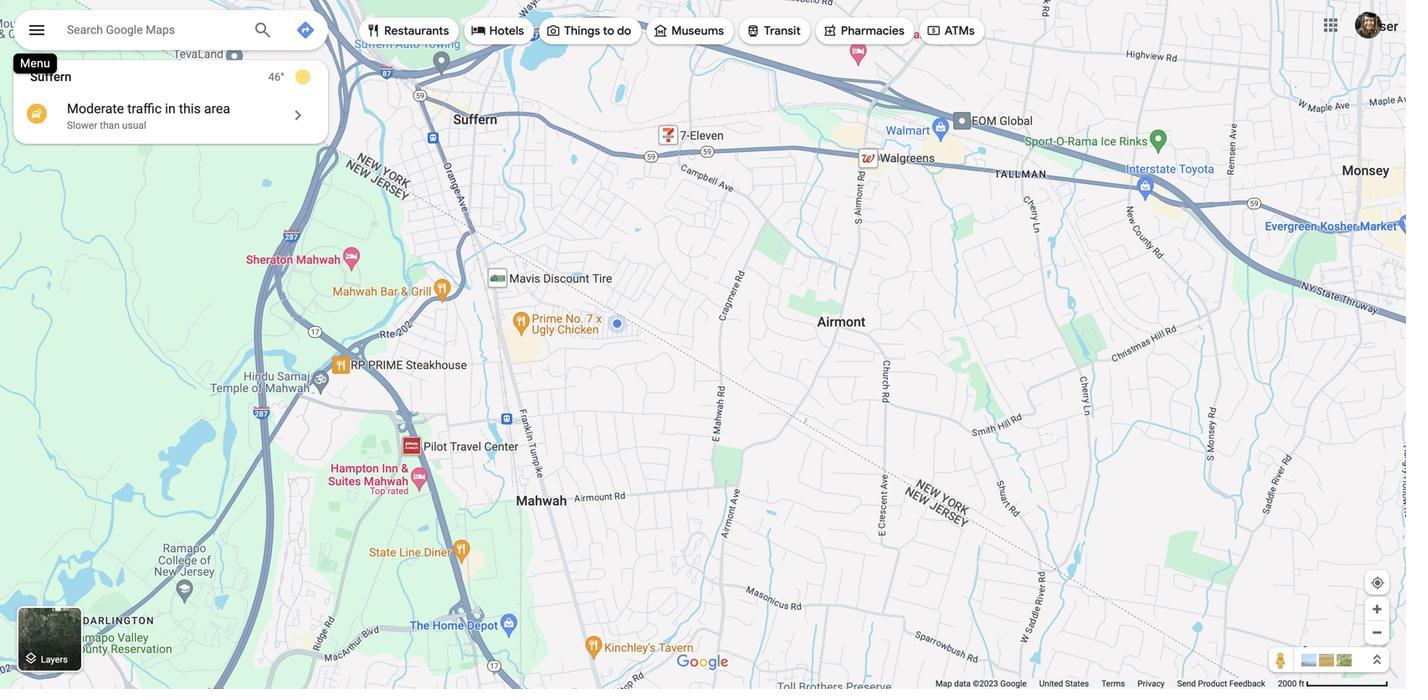 Task type: describe. For each thing, give the bounding box(es) containing it.
2000 ft
[[1278, 679, 1305, 690]]

zoom in image
[[1372, 604, 1384, 616]]

suffern region
[[13, 60, 328, 144]]

 pharmacies
[[823, 21, 905, 40]]

send product feedback button
[[1178, 679, 1266, 690]]

data
[[955, 679, 971, 690]]

united states button
[[1040, 679, 1089, 690]]

send product feedback
[[1178, 679, 1266, 690]]

suffern
[[30, 69, 72, 84]]

sunny image
[[293, 67, 313, 87]]

search google maps
[[67, 23, 175, 37]]

google inside search field
[[106, 23, 143, 37]]


[[27, 18, 47, 42]]


[[471, 21, 486, 40]]

this
[[179, 101, 201, 117]]

zoom out image
[[1372, 627, 1384, 640]]

search google maps field inside search field
[[67, 19, 239, 39]]

footer inside google maps element
[[936, 679, 1278, 690]]


[[366, 21, 381, 40]]

2000 ft button
[[1278, 679, 1389, 690]]

do
[[617, 23, 632, 39]]

feedback
[[1230, 679, 1266, 690]]

product
[[1199, 679, 1228, 690]]

moderate traffic in this area slower than usual
[[67, 101, 230, 131]]

usual
[[122, 120, 146, 131]]


[[927, 21, 942, 40]]

map data ©2023 google
[[936, 679, 1027, 690]]

transit
[[764, 23, 801, 39]]


[[23, 650, 39, 669]]

privacy button
[[1138, 679, 1165, 690]]

©2023
[[973, 679, 999, 690]]

privacy
[[1138, 679, 1165, 690]]

send
[[1178, 679, 1196, 690]]

layers
[[41, 655, 68, 666]]

search
[[67, 23, 103, 37]]

1 vertical spatial google
[[1001, 679, 1027, 690]]

 museums
[[653, 21, 724, 40]]

hotels
[[490, 23, 524, 39]]

46°
[[268, 71, 285, 83]]

 button
[[13, 10, 60, 54]]

maps
[[146, 23, 175, 37]]



Task type: locate. For each thing, give the bounding box(es) containing it.
slower
[[67, 120, 97, 131]]

2000
[[1278, 679, 1297, 690]]


[[546, 21, 561, 40]]

0 horizontal spatial google
[[106, 23, 143, 37]]

show your location image
[[1371, 576, 1386, 591]]

google right ©2023
[[1001, 679, 1027, 690]]

united
[[1040, 679, 1064, 690]]

0 vertical spatial google
[[106, 23, 143, 37]]

 things to do
[[546, 21, 632, 40]]

google
[[106, 23, 143, 37], [1001, 679, 1027, 690]]

none search field inside google maps element
[[13, 10, 328, 54]]

atms
[[945, 23, 975, 39]]

google maps element
[[0, 0, 1407, 690]]


[[823, 21, 838, 40]]

search google maps field containing search google maps
[[13, 10, 328, 50]]


[[746, 21, 761, 40]]

1 horizontal spatial google
[[1001, 679, 1027, 690]]

 restaurants
[[366, 21, 449, 40]]

things
[[564, 23, 600, 39]]

in
[[165, 101, 176, 117]]

google left the maps at left top
[[106, 23, 143, 37]]

area
[[204, 101, 230, 117]]

suffern weather group
[[268, 60, 328, 94]]

 layers
[[23, 650, 68, 669]]

 atms
[[927, 21, 975, 40]]

traffic
[[127, 101, 162, 117]]

to
[[603, 23, 615, 39]]

footer containing map data ©2023 google
[[936, 679, 1278, 690]]

 hotels
[[471, 21, 524, 40]]

states
[[1066, 679, 1089, 690]]

none search field containing 
[[13, 10, 328, 54]]

museums
[[672, 23, 724, 39]]

footer
[[936, 679, 1278, 690]]

show street view coverage image
[[1269, 648, 1294, 673]]

pharmacies
[[841, 23, 905, 39]]

ft
[[1299, 679, 1305, 690]]

than
[[100, 120, 120, 131]]

moderate
[[67, 101, 124, 117]]

None search field
[[13, 10, 328, 54]]


[[653, 21, 668, 40]]

map
[[936, 679, 953, 690]]

terms button
[[1102, 679, 1126, 690]]

united states
[[1040, 679, 1089, 690]]

Search Google Maps field
[[13, 10, 328, 50], [67, 19, 239, 39]]

google account: giulia masi  
(giulia.masi@adept.ai) image
[[1356, 12, 1382, 39]]

 transit
[[746, 21, 801, 40]]

terms
[[1102, 679, 1126, 690]]

restaurants
[[384, 23, 449, 39]]



Task type: vqa. For each thing, say whether or not it's contained in the screenshot.
Google Maps element
yes



